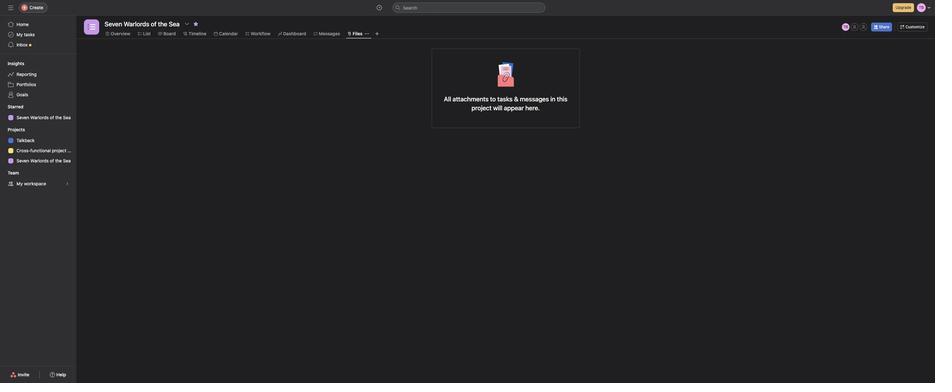 Task type: vqa. For each thing, say whether or not it's contained in the screenshot.
Add task icon corresponding to Wrap-
no



Task type: describe. For each thing, give the bounding box(es) containing it.
timeline
[[189, 31, 206, 36]]

this
[[557, 95, 568, 103]]

show options image
[[184, 21, 190, 26]]

customize button
[[898, 23, 928, 31]]

workspace
[[24, 181, 46, 186]]

goals link
[[4, 90, 73, 100]]

home
[[17, 22, 29, 27]]

invite button
[[6, 369, 33, 381]]

starred button
[[0, 104, 23, 110]]

overview
[[111, 31, 130, 36]]

messages link
[[314, 30, 340, 37]]

messages
[[520, 95, 549, 103]]

appear here.
[[504, 104, 540, 112]]

the for seven warlords of the sea link within the starred element
[[55, 115, 62, 120]]

of for second seven warlords of the sea link from the top of the page
[[50, 158, 54, 163]]

tb
[[843, 24, 848, 29]]

in
[[551, 95, 556, 103]]

calendar link
[[214, 30, 238, 37]]

projects button
[[0, 127, 25, 133]]

seven warlords of the sea for seven warlords of the sea link within the starred element
[[17, 115, 71, 120]]

invite
[[18, 372, 29, 378]]

upgrade button
[[893, 3, 914, 12]]

seven inside starred element
[[17, 115, 29, 120]]

reporting
[[17, 72, 37, 77]]

all attachments to tasks & messages in this project will appear here.
[[444, 95, 568, 112]]

list link
[[138, 30, 151, 37]]

insights
[[8, 61, 24, 66]]

cross-functional project plan
[[17, 148, 76, 153]]

create button
[[19, 3, 47, 13]]

projects
[[8, 127, 25, 132]]

my workspace
[[17, 181, 46, 186]]

0 horizontal spatial project
[[52, 148, 66, 153]]

team
[[8, 170, 19, 176]]

talkback
[[17, 138, 35, 143]]

tb button
[[842, 23, 850, 31]]

of for seven warlords of the sea link within the starred element
[[50, 115, 54, 120]]

add tab image
[[375, 31, 380, 36]]

Search tasks, projects, and more text field
[[393, 3, 545, 13]]

2 seven warlords of the sea link from the top
[[4, 156, 73, 166]]

team button
[[0, 170, 19, 176]]

insights button
[[0, 60, 24, 67]]

tab actions image
[[365, 32, 369, 36]]

help button
[[46, 369, 70, 381]]

tasks inside "link"
[[24, 32, 35, 37]]

list
[[143, 31, 151, 36]]

workflow
[[251, 31, 271, 36]]

upgrade
[[896, 5, 912, 10]]

my tasks
[[17, 32, 35, 37]]

remove from starred image
[[193, 21, 198, 26]]

my for my workspace
[[17, 181, 23, 186]]

calendar
[[219, 31, 238, 36]]

files link
[[348, 30, 363, 37]]

starred
[[8, 104, 23, 109]]



Task type: locate. For each thing, give the bounding box(es) containing it.
&
[[514, 95, 519, 103]]

tasks down home
[[24, 32, 35, 37]]

0 vertical spatial my
[[17, 32, 23, 37]]

board link
[[158, 30, 176, 37]]

hide sidebar image
[[8, 5, 13, 10]]

customize
[[906, 24, 925, 29]]

projects element
[[0, 124, 76, 167]]

the inside starred element
[[55, 115, 62, 120]]

1 seven warlords of the sea link from the top
[[4, 113, 73, 123]]

1 vertical spatial seven
[[17, 158, 29, 163]]

sea for seven warlords of the sea link within the starred element
[[63, 115, 71, 120]]

seven warlords of the sea inside starred element
[[17, 115, 71, 120]]

portfolios link
[[4, 80, 73, 90]]

1 horizontal spatial tasks
[[497, 95, 513, 103]]

1 vertical spatial seven warlords of the sea link
[[4, 156, 73, 166]]

1 vertical spatial tasks
[[497, 95, 513, 103]]

seven warlords of the sea down goals 'link'
[[17, 115, 71, 120]]

0 vertical spatial the
[[55, 115, 62, 120]]

sea inside projects element
[[63, 158, 71, 163]]

list image
[[88, 23, 95, 31]]

messages
[[319, 31, 340, 36]]

reporting link
[[4, 69, 73, 80]]

seven inside projects element
[[17, 158, 29, 163]]

warlords inside starred element
[[30, 115, 49, 120]]

1 vertical spatial of
[[50, 158, 54, 163]]

attachments
[[453, 95, 489, 103]]

my inside "link"
[[17, 32, 23, 37]]

0 vertical spatial tasks
[[24, 32, 35, 37]]

0 vertical spatial seven warlords of the sea link
[[4, 113, 73, 123]]

0 vertical spatial seven
[[17, 115, 29, 120]]

share
[[879, 24, 890, 29]]

0 vertical spatial sea
[[63, 115, 71, 120]]

tasks left &
[[497, 95, 513, 103]]

warlords down goals 'link'
[[30, 115, 49, 120]]

files
[[353, 31, 363, 36]]

seven down starred
[[17, 115, 29, 120]]

1 vertical spatial sea
[[63, 158, 71, 163]]

overview link
[[106, 30, 130, 37]]

share button
[[871, 23, 893, 31]]

0 vertical spatial of
[[50, 115, 54, 120]]

board
[[163, 31, 176, 36]]

plan
[[68, 148, 76, 153]]

help
[[56, 372, 66, 378]]

seven warlords of the sea for second seven warlords of the sea link from the top of the page
[[17, 158, 71, 163]]

my
[[17, 32, 23, 37], [17, 181, 23, 186]]

2 seven from the top
[[17, 158, 29, 163]]

1 vertical spatial project
[[52, 148, 66, 153]]

seven warlords of the sea down cross-functional project plan
[[17, 158, 71, 163]]

the down cross-functional project plan
[[55, 158, 62, 163]]

the
[[55, 115, 62, 120], [55, 158, 62, 163]]

global element
[[0, 16, 76, 54]]

warlords for second seven warlords of the sea link from the top of the page
[[30, 158, 49, 163]]

1 vertical spatial the
[[55, 158, 62, 163]]

project down attachments
[[472, 104, 492, 112]]

workflow link
[[246, 30, 271, 37]]

history image
[[377, 5, 382, 10]]

dashboard
[[283, 31, 306, 36]]

my down the team
[[17, 181, 23, 186]]

talkback link
[[4, 135, 73, 146]]

2 seven warlords of the sea from the top
[[17, 158, 71, 163]]

seven down cross-
[[17, 158, 29, 163]]

the down goals 'link'
[[55, 115, 62, 120]]

all
[[444, 95, 451, 103]]

0 vertical spatial project
[[472, 104, 492, 112]]

1 sea from the top
[[63, 115, 71, 120]]

cross-
[[17, 148, 30, 153]]

inbox
[[17, 42, 28, 47]]

1 seven from the top
[[17, 115, 29, 120]]

dashboard link
[[278, 30, 306, 37]]

project inside all attachments to tasks & messages in this project will appear here.
[[472, 104, 492, 112]]

timeline link
[[184, 30, 206, 37]]

tasks
[[24, 32, 35, 37], [497, 95, 513, 103]]

1 warlords from the top
[[30, 115, 49, 120]]

sea for second seven warlords of the sea link from the top of the page
[[63, 158, 71, 163]]

tasks inside all attachments to tasks & messages in this project will appear here.
[[497, 95, 513, 103]]

project
[[472, 104, 492, 112], [52, 148, 66, 153]]

of inside starred element
[[50, 115, 54, 120]]

1 my from the top
[[17, 32, 23, 37]]

2 sea from the top
[[63, 158, 71, 163]]

warlords down cross-functional project plan link
[[30, 158, 49, 163]]

to
[[490, 95, 496, 103]]

1 of from the top
[[50, 115, 54, 120]]

sea inside starred element
[[63, 115, 71, 120]]

inbox link
[[4, 40, 73, 50]]

will
[[493, 104, 503, 112]]

seven
[[17, 115, 29, 120], [17, 158, 29, 163]]

of down cross-functional project plan
[[50, 158, 54, 163]]

starred element
[[0, 101, 76, 124]]

seven warlords of the sea link down functional
[[4, 156, 73, 166]]

my up inbox
[[17, 32, 23, 37]]

1 the from the top
[[55, 115, 62, 120]]

None text field
[[103, 18, 181, 30]]

2 my from the top
[[17, 181, 23, 186]]

cross-functional project plan link
[[4, 146, 76, 156]]

2 warlords from the top
[[30, 158, 49, 163]]

of
[[50, 115, 54, 120], [50, 158, 54, 163]]

1 vertical spatial seven warlords of the sea
[[17, 158, 71, 163]]

1 vertical spatial my
[[17, 181, 23, 186]]

0 horizontal spatial tasks
[[24, 32, 35, 37]]

functional
[[30, 148, 51, 153]]

seven warlords of the sea link inside starred element
[[4, 113, 73, 123]]

my workspace link
[[4, 179, 73, 189]]

see details, my workspace image
[[66, 182, 69, 186]]

my inside teams element
[[17, 181, 23, 186]]

seven warlords of the sea link
[[4, 113, 73, 123], [4, 156, 73, 166]]

teams element
[[0, 167, 76, 190]]

1 vertical spatial warlords
[[30, 158, 49, 163]]

sea
[[63, 115, 71, 120], [63, 158, 71, 163]]

portfolios
[[17, 82, 36, 87]]

2 of from the top
[[50, 158, 54, 163]]

0 vertical spatial warlords
[[30, 115, 49, 120]]

my tasks link
[[4, 30, 73, 40]]

seven warlords of the sea link up talkback link
[[4, 113, 73, 123]]

2 the from the top
[[55, 158, 62, 163]]

warlords
[[30, 115, 49, 120], [30, 158, 49, 163]]

the for second seven warlords of the sea link from the top of the page
[[55, 158, 62, 163]]

seven warlords of the sea
[[17, 115, 71, 120], [17, 158, 71, 163]]

warlords inside projects element
[[30, 158, 49, 163]]

of inside projects element
[[50, 158, 54, 163]]

home link
[[4, 19, 73, 30]]

create
[[30, 5, 43, 10]]

the inside projects element
[[55, 158, 62, 163]]

my for my tasks
[[17, 32, 23, 37]]

1 seven warlords of the sea from the top
[[17, 115, 71, 120]]

goals
[[17, 92, 28, 97]]

warlords for seven warlords of the sea link within the starred element
[[30, 115, 49, 120]]

of down goals 'link'
[[50, 115, 54, 120]]

1 horizontal spatial project
[[472, 104, 492, 112]]

seven warlords of the sea inside projects element
[[17, 158, 71, 163]]

insights element
[[0, 58, 76, 101]]

0 vertical spatial seven warlords of the sea
[[17, 115, 71, 120]]

project left plan
[[52, 148, 66, 153]]



